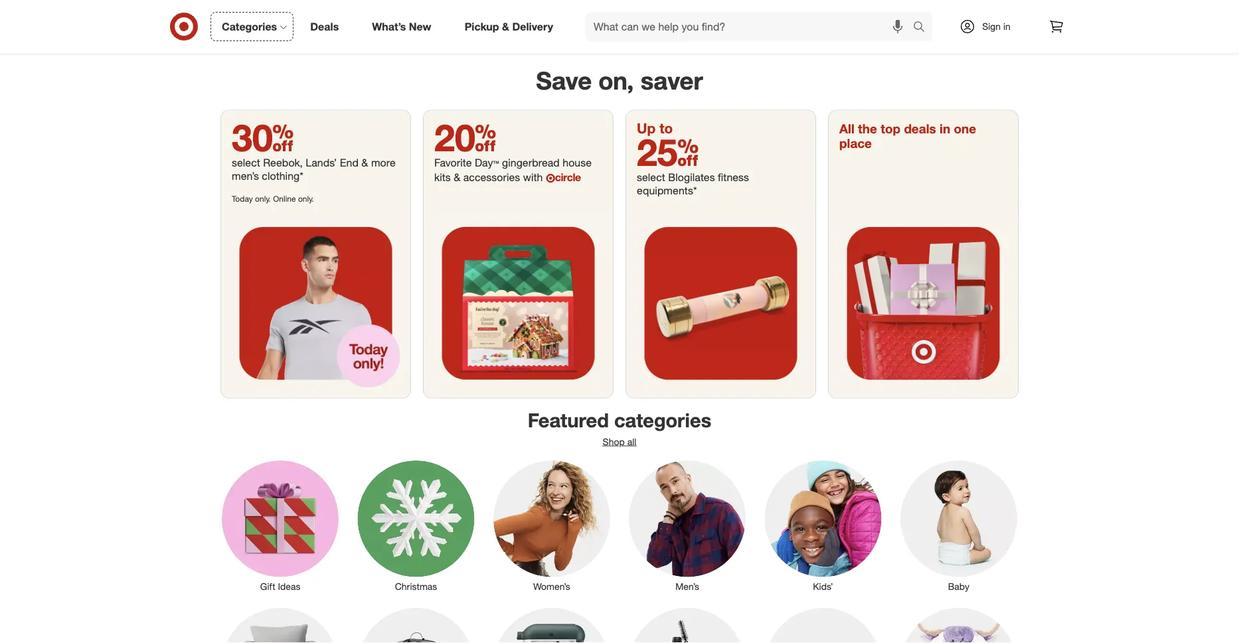 Task type: locate. For each thing, give the bounding box(es) containing it.
featured
[[528, 409, 609, 433]]

equipments*
[[637, 185, 697, 198]]

favorite
[[435, 157, 472, 170]]

categories
[[615, 409, 712, 433]]

gift ideas
[[260, 582, 301, 593]]

0 vertical spatial select
[[232, 157, 260, 170]]

& inside 30 select reebok, lands' end & more men's clothing*
[[362, 157, 368, 170]]

women's
[[533, 582, 571, 593]]

in right sign
[[1004, 21, 1011, 32]]

20
[[435, 115, 497, 160]]

deals link
[[299, 12, 356, 41]]

2 horizontal spatial &
[[502, 20, 510, 33]]

pickup
[[465, 20, 499, 33]]

1 horizontal spatial &
[[454, 171, 461, 184]]

What can we help you find? suggestions appear below search field
[[586, 12, 917, 41]]

lands'
[[306, 157, 337, 170]]

select
[[232, 157, 260, 170], [637, 171, 666, 184]]

1 horizontal spatial select
[[637, 171, 666, 184]]

pickup & delivery
[[465, 20, 554, 33]]

only. right online at the top left of page
[[298, 194, 314, 204]]

top
[[881, 121, 901, 136]]

0 horizontal spatial in
[[940, 121, 951, 136]]

clothing*
[[262, 170, 304, 183]]

one
[[955, 121, 977, 136]]

baby link
[[891, 459, 1027, 594]]

today
[[232, 194, 253, 204]]

& right end
[[362, 157, 368, 170]]

only. right today
[[255, 194, 271, 204]]

end
[[340, 157, 359, 170]]

0 horizontal spatial select
[[232, 157, 260, 170]]

day
[[475, 157, 494, 170]]

up to
[[637, 120, 673, 137]]

christmas
[[395, 582, 437, 593]]

accessories
[[464, 171, 521, 184]]

0 vertical spatial &
[[502, 20, 510, 33]]

& right pickup
[[502, 20, 510, 33]]

in
[[1004, 21, 1011, 32], [940, 121, 951, 136]]

&
[[502, 20, 510, 33], [362, 157, 368, 170], [454, 171, 461, 184]]

up
[[637, 120, 656, 137]]

1 vertical spatial &
[[362, 157, 368, 170]]

house
[[563, 157, 592, 170]]

men's link
[[620, 459, 756, 594]]

1 horizontal spatial in
[[1004, 21, 1011, 32]]

in left 'one'
[[940, 121, 951, 136]]

1 vertical spatial select
[[637, 171, 666, 184]]

shop
[[603, 437, 625, 448]]

baby
[[949, 582, 970, 593]]

2 vertical spatial &
[[454, 171, 461, 184]]

0 horizontal spatial only.
[[255, 194, 271, 204]]

select up equipments*
[[637, 171, 666, 184]]

men's
[[232, 170, 259, 183]]

pickup & delivery link
[[454, 12, 570, 41]]

categories link
[[211, 12, 294, 41]]

delivery
[[513, 20, 554, 33]]

christmas link
[[348, 459, 484, 594]]

select inside select blogilates fitness equipments*
[[637, 171, 666, 184]]

1 vertical spatial in
[[940, 121, 951, 136]]

ideas
[[278, 582, 301, 593]]

categories
[[222, 20, 277, 33]]

2 only. from the left
[[298, 194, 314, 204]]

on,
[[599, 66, 634, 96]]

1 horizontal spatial only.
[[298, 194, 314, 204]]

& right kits
[[454, 171, 461, 184]]

sign in
[[983, 21, 1011, 32]]

30
[[232, 115, 294, 160]]

only.
[[255, 194, 271, 204], [298, 194, 314, 204]]

with
[[523, 171, 543, 184]]

kids' link
[[756, 459, 891, 594]]

0 horizontal spatial &
[[362, 157, 368, 170]]

™
[[494, 157, 499, 170]]

online
[[273, 194, 296, 204]]

search
[[908, 21, 940, 34]]

what's new
[[372, 20, 432, 33]]

search button
[[908, 12, 940, 44]]

select up men's
[[232, 157, 260, 170]]

reebok,
[[263, 157, 303, 170]]



Task type: vqa. For each thing, say whether or not it's contained in the screenshot.
the middle Cube
no



Task type: describe. For each thing, give the bounding box(es) containing it.
all the top deals in one place
[[840, 121, 977, 152]]

gift ideas link
[[213, 459, 348, 594]]

deals
[[905, 121, 937, 136]]

30 select reebok, lands' end & more men's clothing*
[[232, 115, 396, 183]]

25
[[637, 130, 699, 175]]

all the top deals in one place link
[[829, 111, 1019, 399]]

what's
[[372, 20, 406, 33]]

shop all link
[[603, 437, 637, 448]]

deals
[[310, 20, 339, 33]]

& inside "pickup & delivery" link
[[502, 20, 510, 33]]

kids'
[[813, 582, 834, 593]]

sign
[[983, 21, 1001, 32]]

0 vertical spatial in
[[1004, 21, 1011, 32]]

select inside 30 select reebok, lands' end & more men's clothing*
[[232, 157, 260, 170]]

new
[[409, 20, 432, 33]]

featured categories shop all
[[528, 409, 712, 448]]

men's
[[676, 582, 700, 593]]

today only! image
[[221, 209, 411, 399]]

saver
[[641, 66, 704, 96]]

gift
[[260, 582, 275, 593]]

what's new link
[[361, 12, 448, 41]]

fitness
[[718, 171, 750, 184]]

all
[[628, 437, 637, 448]]

in inside all the top deals in one place
[[940, 121, 951, 136]]

gingerbread house kits & accessories with
[[435, 157, 592, 184]]

today only. online only.
[[232, 194, 314, 204]]

select blogilates fitness equipments*
[[637, 171, 750, 198]]

1 only. from the left
[[255, 194, 271, 204]]

& inside 'gingerbread house kits & accessories with'
[[454, 171, 461, 184]]

save on, saver
[[536, 66, 704, 96]]

blogilates
[[669, 171, 715, 184]]

more
[[371, 157, 396, 170]]

sign in link
[[949, 12, 1032, 41]]

to
[[660, 120, 673, 137]]

gingerbread
[[502, 157, 560, 170]]

women's link
[[484, 459, 620, 594]]

favorite day ™
[[435, 157, 499, 170]]

all
[[840, 121, 855, 136]]

circle
[[555, 171, 581, 184]]

place
[[840, 136, 872, 152]]

kits
[[435, 171, 451, 184]]

the
[[859, 121, 878, 136]]

save
[[536, 66, 592, 96]]



